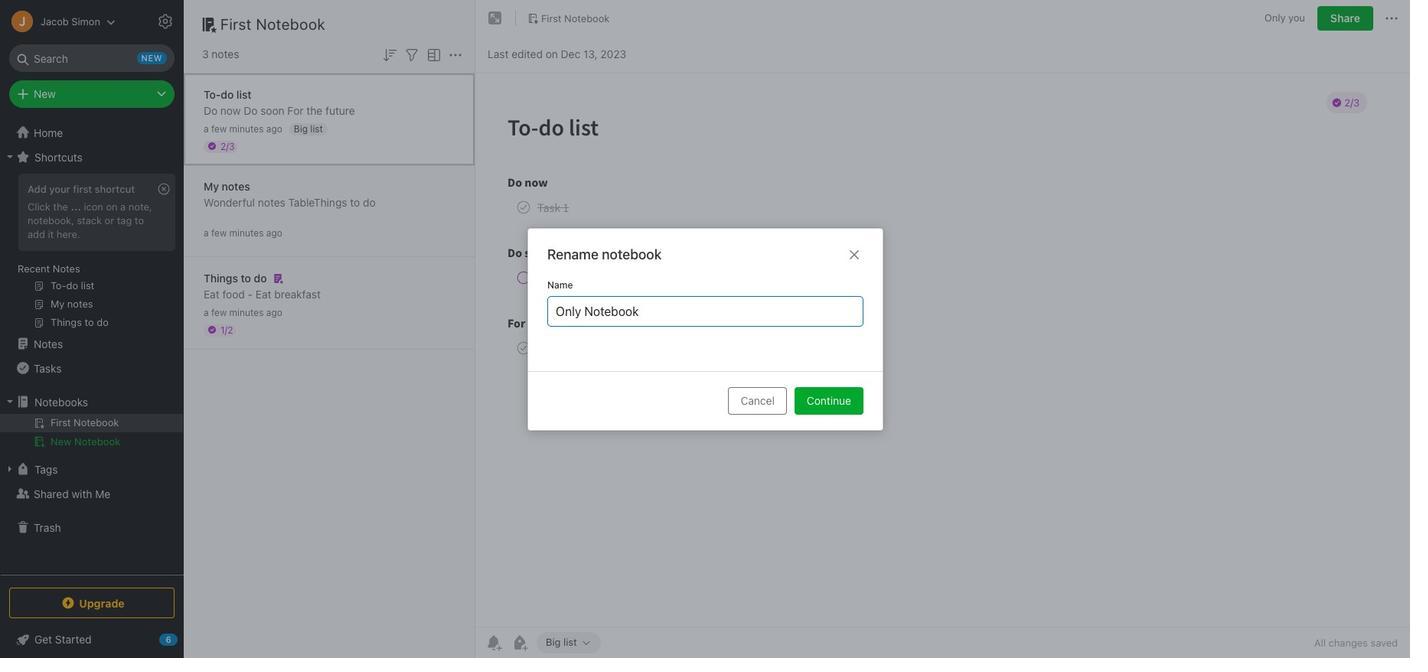 Task type: vqa. For each thing, say whether or not it's contained in the screenshot.
TAB
no



Task type: locate. For each thing, give the bounding box(es) containing it.
tree
[[0, 120, 184, 574]]

first notebook up '3 notes'
[[221, 15, 326, 33]]

things to do
[[204, 271, 267, 284]]

notes up the tasks
[[34, 337, 63, 350]]

1 horizontal spatial on
[[546, 47, 558, 60]]

1 horizontal spatial do
[[244, 104, 258, 117]]

1 vertical spatial big list
[[546, 636, 577, 649]]

0 horizontal spatial big list
[[294, 123, 323, 134]]

0 horizontal spatial notebook
[[74, 436, 121, 448]]

None search field
[[20, 44, 164, 72]]

new
[[34, 87, 56, 100], [51, 436, 71, 448]]

a down "things"
[[204, 307, 209, 318]]

first notebook
[[541, 12, 610, 24], [221, 15, 326, 33]]

do right now
[[244, 104, 258, 117]]

notes link
[[0, 332, 183, 356]]

your
[[49, 183, 70, 195]]

a few minutes ago down -
[[204, 307, 282, 318]]

2 do from the left
[[244, 104, 258, 117]]

first up '3 notes'
[[221, 15, 252, 33]]

notes for 3
[[212, 47, 239, 60]]

with
[[72, 487, 92, 500]]

1 horizontal spatial first
[[541, 12, 562, 24]]

3 ago from the top
[[266, 307, 282, 318]]

notes
[[53, 263, 80, 275], [34, 337, 63, 350]]

first notebook inside note list element
[[221, 15, 326, 33]]

1 vertical spatial the
[[53, 201, 68, 213]]

a few minutes ago down the wonderful
[[204, 227, 282, 239]]

few
[[211, 123, 227, 134], [211, 227, 227, 239], [211, 307, 227, 318]]

1 vertical spatial minutes
[[229, 227, 264, 239]]

1 ago from the top
[[266, 123, 282, 134]]

do
[[204, 104, 218, 117], [244, 104, 258, 117]]

Search text field
[[20, 44, 164, 72]]

2 vertical spatial few
[[211, 307, 227, 318]]

2 vertical spatial minutes
[[229, 307, 264, 318]]

2 vertical spatial list
[[564, 636, 577, 649]]

a down to-
[[204, 123, 209, 134]]

home
[[34, 126, 63, 139]]

list
[[237, 88, 252, 101], [310, 123, 323, 134], [564, 636, 577, 649]]

0 vertical spatial minutes
[[229, 123, 264, 134]]

the left ...
[[53, 201, 68, 213]]

1 a few minutes ago from the top
[[204, 123, 282, 134]]

do down to-
[[204, 104, 218, 117]]

2 horizontal spatial do
[[363, 196, 376, 209]]

share button
[[1318, 6, 1374, 31]]

expand notebooks image
[[4, 396, 16, 408]]

0 vertical spatial new
[[34, 87, 56, 100]]

on left dec at the top of the page
[[546, 47, 558, 60]]

2 horizontal spatial list
[[564, 636, 577, 649]]

big inside note list element
[[294, 123, 308, 134]]

Name text field
[[554, 297, 856, 326]]

first up last edited on dec 13, 2023
[[541, 12, 562, 24]]

few up 2/3
[[211, 123, 227, 134]]

things
[[204, 271, 238, 284]]

do up 'eat food - eat breakfast'
[[254, 271, 267, 284]]

1 vertical spatial ago
[[266, 227, 282, 239]]

cancel
[[740, 394, 774, 407]]

list right 'add tag' icon
[[564, 636, 577, 649]]

expand note image
[[486, 9, 505, 28]]

tag
[[117, 214, 132, 227]]

2 vertical spatial do
[[254, 271, 267, 284]]

2 vertical spatial ago
[[266, 307, 282, 318]]

3 notes
[[202, 47, 239, 60]]

shared with me
[[34, 487, 110, 500]]

new inside button
[[51, 436, 71, 448]]

1 vertical spatial to
[[135, 214, 144, 227]]

big down for
[[294, 123, 308, 134]]

notes for my
[[222, 180, 250, 193]]

0 vertical spatial list
[[237, 88, 252, 101]]

last edited on dec 13, 2023
[[488, 47, 626, 60]]

new inside popup button
[[34, 87, 56, 100]]

on
[[546, 47, 558, 60], [106, 201, 118, 213]]

...
[[71, 201, 81, 213]]

0 horizontal spatial big
[[294, 123, 308, 134]]

2 horizontal spatial to
[[350, 196, 360, 209]]

notebook
[[564, 12, 610, 24], [256, 15, 326, 33], [74, 436, 121, 448]]

first notebook inside button
[[541, 12, 610, 24]]

to up -
[[241, 271, 251, 284]]

2 horizontal spatial notebook
[[564, 12, 610, 24]]

notes up the wonderful
[[222, 180, 250, 193]]

Note Editor text field
[[476, 74, 1410, 627]]

notes right recent
[[53, 263, 80, 275]]

close image
[[845, 245, 863, 264]]

cell
[[0, 414, 183, 433]]

2 eat from the left
[[256, 288, 271, 301]]

list down the to-do list do now do soon for the future
[[310, 123, 323, 134]]

wonderful
[[204, 196, 255, 209]]

0 vertical spatial a few minutes ago
[[204, 123, 282, 134]]

2 a few minutes ago from the top
[[204, 227, 282, 239]]

1 horizontal spatial big list
[[546, 636, 577, 649]]

new up home
[[34, 87, 56, 100]]

cell inside tree
[[0, 414, 183, 433]]

do
[[221, 88, 234, 101], [363, 196, 376, 209], [254, 271, 267, 284]]

new up tags
[[51, 436, 71, 448]]

0 vertical spatial big list
[[294, 123, 323, 134]]

click
[[28, 201, 50, 213]]

a up tag
[[120, 201, 126, 213]]

0 horizontal spatial first
[[221, 15, 252, 33]]

0 vertical spatial on
[[546, 47, 558, 60]]

group
[[0, 169, 183, 338]]

list up now
[[237, 88, 252, 101]]

new for new
[[34, 87, 56, 100]]

1 horizontal spatial list
[[310, 123, 323, 134]]

ago down soon
[[266, 123, 282, 134]]

1 few from the top
[[211, 123, 227, 134]]

add tag image
[[511, 634, 529, 652]]

notebook inside button
[[74, 436, 121, 448]]

big list button
[[537, 632, 601, 654]]

big list down for
[[294, 123, 323, 134]]

0 vertical spatial notes
[[53, 263, 80, 275]]

0 horizontal spatial do
[[221, 88, 234, 101]]

do right tablethings
[[363, 196, 376, 209]]

3 minutes from the top
[[229, 307, 264, 318]]

2 vertical spatial to
[[241, 271, 251, 284]]

0 vertical spatial big
[[294, 123, 308, 134]]

ago down 'eat food - eat breakfast'
[[266, 307, 282, 318]]

1 horizontal spatial big
[[546, 636, 561, 649]]

notes right the wonderful
[[258, 196, 286, 209]]

group containing add your first shortcut
[[0, 169, 183, 338]]

1 vertical spatial do
[[363, 196, 376, 209]]

2 ago from the top
[[266, 227, 282, 239]]

0 horizontal spatial do
[[204, 104, 218, 117]]

to down note,
[[135, 214, 144, 227]]

big list right 'add tag' icon
[[546, 636, 577, 649]]

0 vertical spatial the
[[307, 104, 323, 117]]

food
[[222, 288, 245, 301]]

notes right 3 on the top left of page
[[212, 47, 239, 60]]

ago down the my notes wonderful notes tablethings to do at left
[[266, 227, 282, 239]]

shared with me link
[[0, 482, 183, 506]]

first
[[73, 183, 92, 195]]

all changes saved
[[1315, 637, 1398, 649]]

2 minutes from the top
[[229, 227, 264, 239]]

1 vertical spatial big
[[546, 636, 561, 649]]

minutes down now
[[229, 123, 264, 134]]

few down the wonderful
[[211, 227, 227, 239]]

ago
[[266, 123, 282, 134], [266, 227, 282, 239], [266, 307, 282, 318]]

first inside note list element
[[221, 15, 252, 33]]

eat right -
[[256, 288, 271, 301]]

0 horizontal spatial on
[[106, 201, 118, 213]]

a down the wonderful
[[204, 227, 209, 239]]

continue
[[807, 394, 851, 407]]

on up or
[[106, 201, 118, 213]]

1 vertical spatial a few minutes ago
[[204, 227, 282, 239]]

name
[[547, 279, 573, 291]]

eat down "things"
[[204, 288, 220, 301]]

the
[[307, 104, 323, 117], [53, 201, 68, 213]]

1 do from the left
[[204, 104, 218, 117]]

minutes down -
[[229, 307, 264, 318]]

2 vertical spatial notes
[[258, 196, 286, 209]]

notes
[[212, 47, 239, 60], [222, 180, 250, 193], [258, 196, 286, 209]]

to-
[[204, 88, 221, 101]]

my notes wonderful notes tablethings to do
[[204, 180, 376, 209]]

note window element
[[476, 0, 1410, 659]]

last
[[488, 47, 509, 60]]

first notebook button
[[522, 8, 615, 29]]

on inside note window element
[[546, 47, 558, 60]]

1 vertical spatial list
[[310, 123, 323, 134]]

minutes down the wonderful
[[229, 227, 264, 239]]

big
[[294, 123, 308, 134], [546, 636, 561, 649]]

now
[[220, 104, 241, 117]]

0 vertical spatial few
[[211, 123, 227, 134]]

a
[[204, 123, 209, 134], [120, 201, 126, 213], [204, 227, 209, 239], [204, 307, 209, 318]]

a few minutes ago down now
[[204, 123, 282, 134]]

1 vertical spatial on
[[106, 201, 118, 213]]

0 horizontal spatial eat
[[204, 288, 220, 301]]

1 horizontal spatial first notebook
[[541, 12, 610, 24]]

notebook inside button
[[564, 12, 610, 24]]

big list
[[294, 123, 323, 134], [546, 636, 577, 649]]

dec
[[561, 47, 581, 60]]

big right 'add tag' icon
[[546, 636, 561, 649]]

on inside icon on a note, notebook, stack or tag to add it here.
[[106, 201, 118, 213]]

first notebook up dec at the top of the page
[[541, 12, 610, 24]]

shortcut
[[95, 183, 135, 195]]

2 vertical spatial a few minutes ago
[[204, 307, 282, 318]]

1 vertical spatial notes
[[222, 180, 250, 193]]

new notebook
[[51, 436, 121, 448]]

do up now
[[221, 88, 234, 101]]

1 horizontal spatial notebook
[[256, 15, 326, 33]]

0 horizontal spatial to
[[135, 214, 144, 227]]

stack
[[77, 214, 102, 227]]

minutes
[[229, 123, 264, 134], [229, 227, 264, 239], [229, 307, 264, 318]]

1 horizontal spatial the
[[307, 104, 323, 117]]

0 horizontal spatial the
[[53, 201, 68, 213]]

the inside tree
[[53, 201, 68, 213]]

1 vertical spatial few
[[211, 227, 227, 239]]

shortcuts button
[[0, 145, 183, 169]]

add
[[28, 228, 45, 240]]

my
[[204, 180, 219, 193]]

to right tablethings
[[350, 196, 360, 209]]

1 horizontal spatial eat
[[256, 288, 271, 301]]

the right for
[[307, 104, 323, 117]]

0 horizontal spatial first notebook
[[221, 15, 326, 33]]

0 horizontal spatial list
[[237, 88, 252, 101]]

recent notes
[[18, 263, 80, 275]]

0 vertical spatial ago
[[266, 123, 282, 134]]

notebooks link
[[0, 390, 183, 414]]

1 vertical spatial new
[[51, 436, 71, 448]]

for
[[287, 104, 304, 117]]

tasks
[[34, 362, 62, 375]]

few up 1/2
[[211, 307, 227, 318]]

0 vertical spatial notes
[[212, 47, 239, 60]]

0 vertical spatial do
[[221, 88, 234, 101]]

0 vertical spatial to
[[350, 196, 360, 209]]

eat
[[204, 288, 220, 301], [256, 288, 271, 301]]

shared
[[34, 487, 69, 500]]

to
[[350, 196, 360, 209], [135, 214, 144, 227], [241, 271, 251, 284]]

me
[[95, 487, 110, 500]]



Task type: describe. For each thing, give the bounding box(es) containing it.
edited
[[512, 47, 543, 60]]

home link
[[0, 120, 184, 145]]

big inside button
[[546, 636, 561, 649]]

new button
[[9, 80, 175, 108]]

rename notebook
[[547, 246, 661, 262]]

saved
[[1371, 637, 1398, 649]]

settings image
[[156, 12, 175, 31]]

shortcuts
[[34, 150, 83, 163]]

list inside the to-do list do now do soon for the future
[[237, 88, 252, 101]]

-
[[248, 288, 253, 301]]

to inside icon on a note, notebook, stack or tag to add it here.
[[135, 214, 144, 227]]

it
[[48, 228, 54, 240]]

tablethings
[[288, 196, 347, 209]]

new for new notebook
[[51, 436, 71, 448]]

tags button
[[0, 457, 183, 482]]

tree containing home
[[0, 120, 184, 574]]

1 horizontal spatial to
[[241, 271, 251, 284]]

share
[[1331, 11, 1361, 25]]

tasks button
[[0, 356, 183, 381]]

only
[[1265, 12, 1286, 24]]

you
[[1289, 12, 1305, 24]]

click the ...
[[28, 201, 81, 213]]

notebook
[[602, 246, 661, 262]]

new notebook group
[[0, 414, 183, 457]]

2 few from the top
[[211, 227, 227, 239]]

2/3
[[221, 141, 235, 152]]

list inside button
[[564, 636, 577, 649]]

notebook for new notebook button
[[74, 436, 121, 448]]

icon
[[84, 201, 103, 213]]

notebook inside note list element
[[256, 15, 326, 33]]

here.
[[57, 228, 80, 240]]

3 a few minutes ago from the top
[[204, 307, 282, 318]]

a inside icon on a note, notebook, stack or tag to add it here.
[[120, 201, 126, 213]]

note list element
[[184, 0, 476, 659]]

only you
[[1265, 12, 1305, 24]]

all
[[1315, 637, 1326, 649]]

big list inside note list element
[[294, 123, 323, 134]]

changes
[[1329, 637, 1368, 649]]

1 minutes from the top
[[229, 123, 264, 134]]

new notebook button
[[0, 433, 183, 451]]

cancel button
[[728, 387, 787, 415]]

recent
[[18, 263, 50, 275]]

do inside the to-do list do now do soon for the future
[[221, 88, 234, 101]]

notebook for first notebook button
[[564, 12, 610, 24]]

3
[[202, 47, 209, 60]]

rename
[[547, 246, 598, 262]]

1 vertical spatial notes
[[34, 337, 63, 350]]

eat food - eat breakfast
[[204, 288, 321, 301]]

to-do list do now do soon for the future
[[204, 88, 355, 117]]

trash link
[[0, 515, 183, 540]]

continue button
[[794, 387, 863, 415]]

1/2
[[221, 324, 233, 336]]

1 eat from the left
[[204, 288, 220, 301]]

future
[[325, 104, 355, 117]]

13,
[[583, 47, 598, 60]]

note,
[[128, 201, 152, 213]]

tags
[[34, 463, 58, 476]]

notes inside group
[[53, 263, 80, 275]]

upgrade button
[[9, 588, 175, 619]]

notebooks
[[34, 395, 88, 409]]

add your first shortcut
[[28, 183, 135, 195]]

upgrade
[[79, 597, 125, 610]]

do inside the my notes wonderful notes tablethings to do
[[363, 196, 376, 209]]

breakfast
[[274, 288, 321, 301]]

first inside button
[[541, 12, 562, 24]]

2023
[[601, 47, 626, 60]]

soon
[[260, 104, 285, 117]]

expand tags image
[[4, 463, 16, 476]]

add a reminder image
[[485, 634, 503, 652]]

trash
[[34, 521, 61, 534]]

to inside the my notes wonderful notes tablethings to do
[[350, 196, 360, 209]]

add
[[28, 183, 47, 195]]

3 few from the top
[[211, 307, 227, 318]]

big list inside button
[[546, 636, 577, 649]]

icon on a note, notebook, stack or tag to add it here.
[[28, 201, 152, 240]]

notebook,
[[28, 214, 74, 227]]

the inside the to-do list do now do soon for the future
[[307, 104, 323, 117]]

1 horizontal spatial do
[[254, 271, 267, 284]]

or
[[105, 214, 114, 227]]



